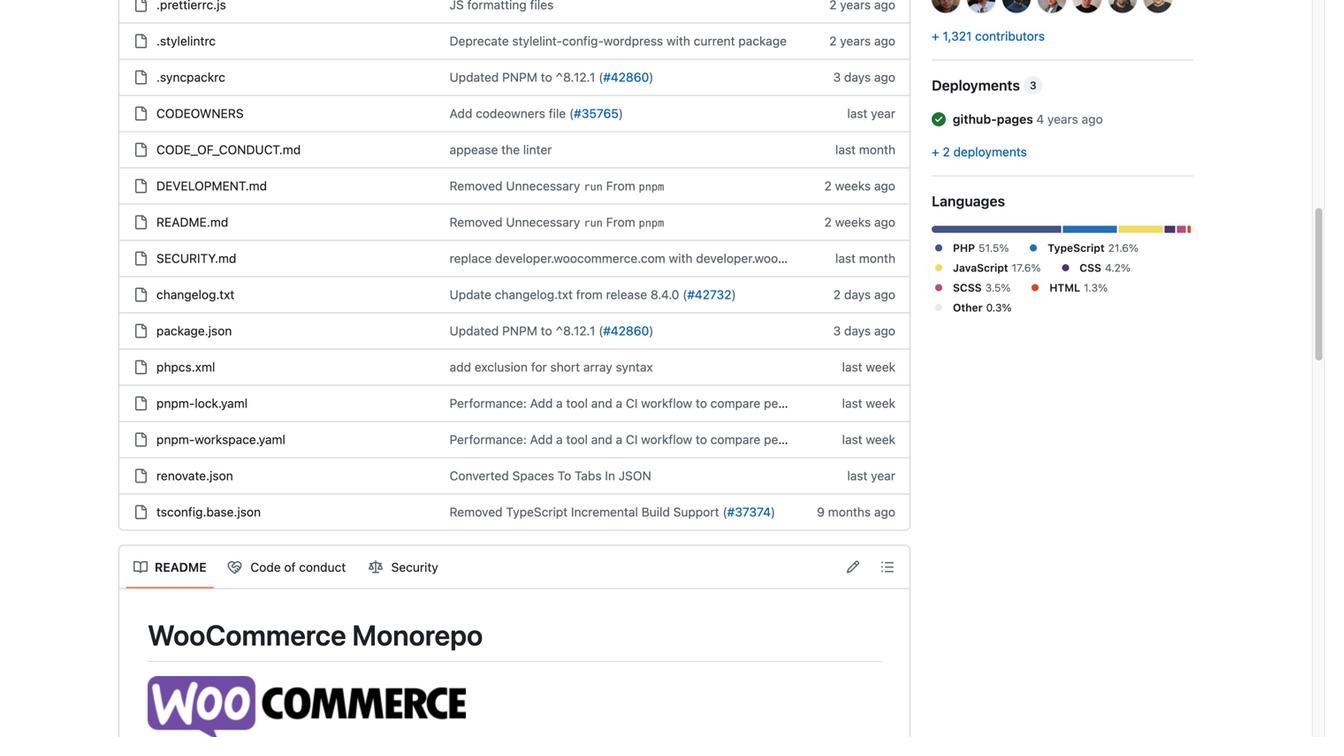 Task type: locate. For each thing, give the bounding box(es) containing it.
run for development.md
[[584, 181, 603, 193]]

updated down deprecate
[[450, 70, 499, 84]]

0 vertical spatial updated pnpm to ^8.12.1 ( link
[[450, 70, 603, 84]]

^8.12.1 down the config-
[[556, 70, 595, 84]]

list containing readme
[[126, 553, 447, 582]]

ago right months on the right
[[874, 505, 895, 519]]

codeowners
[[156, 106, 244, 121]]

php 51.5 image
[[932, 226, 1061, 233]]

deprecate stylelint-config-wordpress with current package
[[450, 34, 787, 48]]

1 vertical spatial month
[[859, 251, 895, 266]]

^8.12.1
[[556, 70, 595, 84], [556, 324, 595, 338]]

github-
[[953, 112, 997, 126]]

css 4.2 image
[[1165, 226, 1175, 233]]

) link for package.json
[[649, 324, 654, 338]]

tool up tabs
[[566, 432, 588, 447]]

1 vertical spatial last year
[[847, 468, 895, 483]]

performance: down the exclusion
[[450, 396, 527, 411]]

.syncpackrc
[[156, 70, 225, 84]]

days for changelog.txt
[[844, 287, 871, 302]]

security.md
[[156, 251, 236, 266]]

0 vertical spatial last month
[[835, 142, 895, 157]]

dot fill image for scss
[[932, 281, 946, 295]]

1 vertical spatial from
[[606, 215, 635, 229]]

betw…
[[841, 396, 878, 411], [841, 432, 878, 447]]

update changelog.txt from release 8.4.0 ( link
[[450, 287, 687, 302]]

2 vertical spatial add
[[530, 432, 553, 447]]

1 performance: add a tool and a ci workflow to compare performance betw… link from the top
[[450, 396, 878, 411]]

1 performance: from the top
[[450, 396, 527, 411]]

run for readme.md
[[584, 217, 603, 229]]

2 + from the top
[[932, 145, 939, 159]]

phpcs.xml link
[[156, 360, 215, 374]]

0 vertical spatial performance: add a tool and a ci workflow to compare performance betw…
[[450, 396, 878, 411]]

+
[[932, 29, 939, 43], [932, 145, 939, 159]]

2 performance from the top
[[764, 432, 837, 447]]

3 down 2 years ago
[[833, 70, 841, 84]]

1 pnpm from the top
[[639, 181, 664, 193]]

2 last week from the top
[[842, 396, 895, 411]]

ago for .stylelintrc
[[874, 34, 895, 48]]

1 year from the top
[[871, 106, 895, 121]]

removed unnecessary run from pnpm down "linter" at left
[[450, 179, 664, 193]]

1 run from the top
[[584, 181, 603, 193]]

1 vertical spatial last month
[[835, 251, 895, 266]]

last month for replace developer.woocommerce.com with developer.woo.com
[[835, 251, 895, 266]]

1 vertical spatial updated
[[450, 324, 499, 338]]

2 ^8.12.1 from the top
[[556, 324, 595, 338]]

2 for .stylelintrc
[[829, 34, 837, 48]]

2 workflow from the top
[[641, 432, 692, 447]]

2 for development.md
[[824, 179, 832, 193]]

check circle fill image
[[932, 112, 946, 126]]

workflow for pnpm-lock.yaml
[[641, 396, 692, 411]]

dot fill image left "other"
[[932, 301, 946, 315]]

1 pnpm- from the top
[[156, 396, 195, 411]]

8.4.0
[[651, 287, 679, 302]]

2 2 weeks ago from the top
[[824, 215, 895, 229]]

1 days from the top
[[844, 70, 871, 84]]

performance: up converted
[[450, 432, 527, 447]]

) link for tsconfig.base.json
[[771, 505, 775, 519]]

1 horizontal spatial years
[[1047, 112, 1078, 126]]

2 vertical spatial last week
[[842, 432, 895, 447]]

1 3 days ago from the top
[[833, 70, 895, 84]]

1 vertical spatial removed
[[450, 215, 503, 229]]

1 performance from the top
[[764, 396, 837, 411]]

removed up replace
[[450, 215, 503, 229]]

#42732
[[687, 287, 732, 302]]

2 betw… from the top
[[841, 432, 878, 447]]

performance:
[[450, 396, 527, 411], [450, 432, 527, 447]]

unnecessary
[[506, 179, 580, 193], [506, 215, 580, 229]]

0 vertical spatial pnpm-
[[156, 396, 195, 411]]

) down developer.woo.com
[[732, 287, 736, 302]]

pnpm up the exclusion
[[502, 324, 537, 338]]

pnpm for development.md
[[639, 181, 664, 193]]

1 removed from the top
[[450, 179, 503, 193]]

ci up json
[[626, 432, 638, 447]]

1 vertical spatial tool
[[566, 432, 588, 447]]

0 vertical spatial removed
[[450, 179, 503, 193]]

3 days from the top
[[844, 324, 871, 338]]

1 vertical spatial pnpm-
[[156, 432, 195, 447]]

ago left scss
[[874, 287, 895, 302]]

outline image
[[880, 560, 895, 574]]

) link for changelog.txt
[[732, 287, 736, 302]]

developer.woocommerce.com
[[495, 251, 665, 266]]

1 removed unnecessary run from pnpm from the top
[[450, 179, 664, 193]]

1 vertical spatial workflow
[[641, 432, 692, 447]]

languages
[[932, 193, 1005, 209]]

( right 8.4.0
[[683, 287, 687, 302]]

development.md
[[156, 179, 267, 193]]

week
[[866, 360, 895, 374], [866, 396, 895, 411], [866, 432, 895, 447]]

scss 3.5%
[[953, 282, 1011, 294]]

0.3%
[[986, 301, 1012, 314]]

and for pnpm-workspace.yaml
[[591, 432, 612, 447]]

last month
[[835, 142, 895, 157], [835, 251, 895, 266]]

pnpm- up the renovate.json link
[[156, 432, 195, 447]]

2 performance: from the top
[[450, 432, 527, 447]]

changelog.txt
[[156, 287, 234, 302], [495, 287, 573, 302]]

0 vertical spatial month
[[859, 142, 895, 157]]

year
[[871, 106, 895, 121], [871, 468, 895, 483]]

0 vertical spatial performance:
[[450, 396, 527, 411]]

ago for tsconfig.base.json
[[874, 505, 895, 519]]

updated down 'update'
[[450, 324, 499, 338]]

from
[[606, 179, 635, 193], [606, 215, 635, 229]]

2 unnecessary from the top
[[506, 215, 580, 229]]

list
[[126, 553, 447, 582]]

0 vertical spatial #42860
[[603, 70, 649, 84]]

a down short
[[556, 396, 563, 411]]

1 vertical spatial typescript
[[506, 505, 568, 519]]

dot fill image for html
[[1028, 281, 1042, 295]]

workflow down syntax
[[641, 396, 692, 411]]

1 vertical spatial year
[[871, 468, 895, 483]]

+ down check circle fill icon
[[932, 145, 939, 159]]

1 vertical spatial weeks
[[835, 215, 871, 229]]

1 #42860 link from the top
[[603, 70, 649, 84]]

0 vertical spatial compare
[[710, 396, 761, 411]]

3 week from the top
[[866, 432, 895, 447]]

2 changelog.txt from the left
[[495, 287, 573, 302]]

tool down short
[[566, 396, 588, 411]]

2 weeks from the top
[[835, 215, 871, 229]]

dot fill image
[[932, 241, 946, 255], [932, 261, 946, 275], [1058, 261, 1072, 275], [932, 281, 946, 295], [1028, 281, 1042, 295], [932, 301, 946, 315]]

2 last year from the top
[[847, 468, 895, 483]]

month for appease the linter
[[859, 142, 895, 157]]

ago left 1,321
[[874, 34, 895, 48]]

ago for package.json
[[874, 324, 895, 338]]

0 vertical spatial and
[[591, 396, 612, 411]]

) left 9
[[771, 505, 775, 519]]

add codeowners file ( link
[[450, 106, 574, 121]]

1 vertical spatial compare
[[710, 432, 761, 447]]

( right file
[[569, 106, 574, 121]]

to
[[558, 468, 571, 483]]

ago down 2 years ago
[[874, 70, 895, 84]]

0 vertical spatial 3 days ago
[[833, 70, 895, 84]]

2 from from the top
[[606, 215, 635, 229]]

1 + from the top
[[932, 29, 939, 43]]

0 vertical spatial performance: add a tool and a ci workflow to compare performance betw… link
[[450, 396, 878, 411]]

1 and from the top
[[591, 396, 612, 411]]

ago left languages
[[874, 179, 895, 193]]

2 performance: add a tool and a ci workflow to compare performance betw… link from the top
[[450, 432, 878, 447]]

1 vertical spatial #42860 link
[[603, 324, 649, 338]]

ci down syntax
[[626, 396, 638, 411]]

1 vertical spatial #42860
[[603, 324, 649, 338]]

2 pnpm from the top
[[639, 217, 664, 229]]

1 vertical spatial add
[[530, 396, 553, 411]]

compare for pnpm-workspace.yaml
[[710, 432, 761, 447]]

)
[[649, 70, 654, 84], [619, 106, 623, 121], [732, 287, 736, 302], [649, 324, 654, 338], [771, 505, 775, 519]]

0 vertical spatial years
[[840, 34, 871, 48]]

betw… for pnpm-workspace.yaml
[[841, 432, 878, 447]]

1 vertical spatial updated pnpm to ^8.12.1 ( link
[[450, 324, 603, 338]]

( up array
[[599, 324, 603, 338]]

1 vertical spatial week
[[866, 396, 895, 411]]

0 vertical spatial weeks
[[835, 179, 871, 193]]

other 0.3%
[[953, 301, 1012, 314]]

#42860 down wordpress on the top of the page
[[603, 70, 649, 84]]

3 days ago down 2 days ago at top right
[[833, 324, 895, 338]]

performance for pnpm-lock.yaml
[[764, 396, 837, 411]]

updated pnpm to ^8.12.1 ( link
[[450, 70, 603, 84], [450, 324, 603, 338]]

1 2 weeks ago from the top
[[824, 179, 895, 193]]

package.json link
[[156, 324, 232, 338]]

month
[[859, 142, 895, 157], [859, 251, 895, 266]]

3 days ago for .syncpackrc
[[833, 70, 895, 84]]

1 vertical spatial performance: add a tool and a ci workflow to compare performance betw…
[[450, 432, 878, 447]]

2 month from the top
[[859, 251, 895, 266]]

1 vertical spatial unnecessary
[[506, 215, 580, 229]]

0 vertical spatial run
[[584, 181, 603, 193]]

2 pnpm- from the top
[[156, 432, 195, 447]]

last week for lock.yaml
[[842, 396, 895, 411]]

0 vertical spatial removed unnecessary run from pnpm
[[450, 179, 664, 193]]

changelog.txt down the security.md
[[156, 287, 234, 302]]

2 ci from the top
[[626, 432, 638, 447]]

last year left check circle fill icon
[[847, 106, 895, 121]]

1 updated from the top
[[450, 70, 499, 84]]

#42860 down the release at top
[[603, 324, 649, 338]]

1 last year from the top
[[847, 106, 895, 121]]

.syncpackrc link
[[156, 70, 225, 84]]

and up in
[[591, 432, 612, 447]]

2 vertical spatial removed
[[450, 505, 503, 519]]

0 vertical spatial days
[[844, 70, 871, 84]]

1 vertical spatial 3 days ago
[[833, 324, 895, 338]]

1 tool from the top
[[566, 396, 588, 411]]

2 updated pnpm to ^8.12.1 ( #42860 ) from the top
[[450, 324, 654, 338]]

1 unnecessary from the top
[[506, 179, 580, 193]]

changelog.txt left from
[[495, 287, 573, 302]]

javascript 17.6 image
[[1119, 226, 1163, 233]]

#42860 for .syncpackrc
[[603, 70, 649, 84]]

removed down converted
[[450, 505, 503, 519]]

) link down developer.woo.com
[[732, 287, 736, 302]]

0 vertical spatial betw…
[[841, 396, 878, 411]]

phpcs.xml
[[156, 360, 215, 374]]

1 vertical spatial years
[[1047, 112, 1078, 126]]

) link down 8.4.0
[[649, 324, 654, 338]]

with up 8.4.0
[[669, 251, 693, 266]]

add down for
[[530, 396, 553, 411]]

4
[[1036, 112, 1044, 126]]

1 vertical spatial removed unnecessary run from pnpm
[[450, 215, 664, 229]]

compare for pnpm-lock.yaml
[[710, 396, 761, 411]]

( up #35765
[[599, 70, 603, 84]]

2 last month from the top
[[835, 251, 895, 266]]

typescript down the typescript 21.6 image
[[1048, 242, 1105, 254]]

3 up github-pages 4 years ago
[[1030, 79, 1036, 91]]

years
[[840, 34, 871, 48], [1047, 112, 1078, 126]]

book image
[[133, 560, 148, 575]]

converted spaces to tabs in json
[[450, 468, 651, 483]]

0 vertical spatial workflow
[[641, 396, 692, 411]]

performance: add a tool and a ci workflow to compare performance betw… up json
[[450, 432, 878, 447]]

1 pnpm from the top
[[502, 70, 537, 84]]

and down array
[[591, 396, 612, 411]]

unnecessary for development.md
[[506, 179, 580, 193]]

pnpm-
[[156, 396, 195, 411], [156, 432, 195, 447]]

1 vertical spatial updated pnpm to ^8.12.1 ( #42860 )
[[450, 324, 654, 338]]

1 vertical spatial +
[[932, 145, 939, 159]]

typescript
[[1048, 242, 1105, 254], [506, 505, 568, 519]]

1 weeks from the top
[[835, 179, 871, 193]]

0 vertical spatial pnpm
[[639, 181, 664, 193]]

3 for .syncpackrc
[[833, 70, 841, 84]]

+ 2 deployments link
[[932, 145, 1027, 159]]

(
[[599, 70, 603, 84], [569, 106, 574, 121], [683, 287, 687, 302], [599, 324, 603, 338], [723, 505, 727, 519]]

edit file image
[[846, 560, 860, 574]]

1 vertical spatial run
[[584, 217, 603, 229]]

css
[[1080, 262, 1101, 274]]

pnpm- down phpcs.xml link
[[156, 396, 195, 411]]

0 vertical spatial updated
[[450, 70, 499, 84]]

2 and from the top
[[591, 432, 612, 447]]

0 vertical spatial ^8.12.1
[[556, 70, 595, 84]]

add up spaces
[[530, 432, 553, 447]]

#42860 link down wordpress on the top of the page
[[603, 70, 649, 84]]

2 run from the top
[[584, 217, 603, 229]]

1,321
[[943, 29, 972, 43]]

) link down wordpress on the top of the page
[[649, 70, 654, 84]]

2 removed unnecessary run from pnpm from the top
[[450, 215, 664, 229]]

+ left 1,321
[[932, 29, 939, 43]]

year up 9 months ago
[[871, 468, 895, 483]]

^8.12.1 for .syncpackrc
[[556, 70, 595, 84]]

0 vertical spatial last week
[[842, 360, 895, 374]]

0 vertical spatial year
[[871, 106, 895, 121]]

woocommerce image
[[148, 676, 466, 737]]

+ 1,321 contributors link
[[932, 29, 1045, 43]]

weeks for readme.md
[[835, 215, 871, 229]]

2 removed from the top
[[450, 215, 503, 229]]

1 horizontal spatial changelog.txt
[[495, 287, 573, 302]]

1 vertical spatial performance:
[[450, 432, 527, 447]]

0 vertical spatial week
[[866, 360, 895, 374]]

2 vertical spatial week
[[866, 432, 895, 447]]

1 compare from the top
[[710, 396, 761, 411]]

updated pnpm to ^8.12.1 ( #42860 ) for .syncpackrc
[[450, 70, 654, 84]]

updated pnpm to ^8.12.1 ( link for package.json
[[450, 324, 603, 338]]

#42860
[[603, 70, 649, 84], [603, 324, 649, 338]]

0 vertical spatial 2 weeks ago
[[824, 179, 895, 193]]

1 month from the top
[[859, 142, 895, 157]]

dot fill image for css
[[1058, 261, 1072, 275]]

last year up 9 months ago
[[847, 468, 895, 483]]

1 from from the top
[[606, 179, 635, 193]]

2 weeks ago for readme.md
[[824, 215, 895, 229]]

1 vertical spatial pnpm
[[639, 217, 664, 229]]

performance: add a tool and a ci workflow to compare performance betw… link down syntax
[[450, 396, 878, 411]]

2 days from the top
[[844, 287, 871, 302]]

pnpm-lock.yaml link
[[156, 396, 248, 411]]

+ for + 1,321 contributors
[[932, 29, 939, 43]]

update changelog.txt from release 8.4.0 ( #42732 )
[[450, 287, 736, 302]]

3.5%
[[985, 282, 1011, 294]]

0 vertical spatial from
[[606, 179, 635, 193]]

wordpress
[[603, 34, 663, 48]]

ago for development.md
[[874, 179, 895, 193]]

0 vertical spatial pnpm
[[502, 70, 537, 84]]

2 year from the top
[[871, 468, 895, 483]]

workflow up json
[[641, 432, 692, 447]]

0 vertical spatial unnecessary
[[506, 179, 580, 193]]

a up to on the bottom left of page
[[556, 432, 563, 447]]

0 vertical spatial ci
[[626, 396, 638, 411]]

2 performance: add a tool and a ci workflow to compare performance betw… from the top
[[450, 432, 878, 447]]

1 last week from the top
[[842, 360, 895, 374]]

1 betw… from the top
[[841, 396, 878, 411]]

0 vertical spatial tool
[[566, 396, 588, 411]]

updated pnpm to ^8.12.1 ( #42860 ) up add exclusion for short array syntax
[[450, 324, 654, 338]]

ago up 2 days ago at top right
[[874, 215, 895, 229]]

) link right file
[[619, 106, 623, 121]]

1 vertical spatial performance: add a tool and a ci workflow to compare performance betw… link
[[450, 432, 878, 447]]

security
[[391, 560, 438, 575]]

year left check circle fill icon
[[871, 106, 895, 121]]

1 vertical spatial performance
[[764, 432, 837, 447]]

1 week from the top
[[866, 360, 895, 374]]

3 days ago down 2 years ago
[[833, 70, 895, 84]]

2 pnpm from the top
[[502, 324, 537, 338]]

0 horizontal spatial years
[[840, 34, 871, 48]]

2 vertical spatial days
[[844, 324, 871, 338]]

#42860 link down the release at top
[[603, 324, 649, 338]]

2 tool from the top
[[566, 432, 588, 447]]

days for package.json
[[844, 324, 871, 338]]

removed down the appease
[[450, 179, 503, 193]]

contributors
[[975, 29, 1045, 43]]

1 last month from the top
[[835, 142, 895, 157]]

) link
[[649, 70, 654, 84], [619, 106, 623, 121], [732, 287, 736, 302], [649, 324, 654, 338], [771, 505, 775, 519]]

dot fill image
[[1026, 241, 1041, 255]]

1 performance: add a tool and a ci workflow to compare performance betw… from the top
[[450, 396, 878, 411]]

updated pnpm to ^8.12.1 ( #42860 ) up file
[[450, 70, 654, 84]]

0 vertical spatial typescript
[[1048, 242, 1105, 254]]

removed typescript incremental build support ( #37374 )
[[450, 505, 775, 519]]

dot fill image left scss
[[932, 281, 946, 295]]

dot fill image down 17.6%
[[1028, 281, 1042, 295]]

days
[[844, 70, 871, 84], [844, 287, 871, 302], [844, 324, 871, 338]]

3 down 2 days ago at top right
[[833, 324, 841, 338]]

exclusion
[[475, 360, 528, 374]]

1 updated pnpm to ^8.12.1 ( #42860 ) from the top
[[450, 70, 654, 84]]

1 vertical spatial last week
[[842, 396, 895, 411]]

2 #42860 link from the top
[[603, 324, 649, 338]]

1 vertical spatial betw…
[[841, 432, 878, 447]]

3 last week from the top
[[842, 432, 895, 447]]

monorepo
[[352, 618, 483, 652]]

last for code_of_conduct.md
[[835, 142, 856, 157]]

dot fill image left javascript at the top right of page
[[932, 261, 946, 275]]

updated pnpm to ^8.12.1 ( link up add codeowners file ( #35765 )
[[450, 70, 603, 84]]

1 vertical spatial pnpm
[[502, 324, 537, 338]]

dot fill image up html
[[1058, 261, 1072, 275]]

add
[[450, 106, 472, 121], [530, 396, 553, 411], [530, 432, 553, 447]]

1 vertical spatial ^8.12.1
[[556, 324, 595, 338]]

0 vertical spatial +
[[932, 29, 939, 43]]

build
[[641, 505, 670, 519]]

1 #42860 from the top
[[603, 70, 649, 84]]

with left current
[[666, 34, 690, 48]]

0 vertical spatial updated pnpm to ^8.12.1 ( #42860 )
[[450, 70, 654, 84]]

2 weeks ago for development.md
[[824, 179, 895, 193]]

1 ^8.12.1 from the top
[[556, 70, 595, 84]]

2 #42860 from the top
[[603, 324, 649, 338]]

2 updated from the top
[[450, 324, 499, 338]]

html
[[1049, 282, 1080, 294]]

add for pnpm-lock.yaml
[[530, 396, 553, 411]]

dot fill image for other
[[932, 301, 946, 315]]

17.6%
[[1012, 262, 1041, 274]]

ago down 2 days ago at top right
[[874, 324, 895, 338]]

0 vertical spatial performance
[[764, 396, 837, 411]]

tool for pnpm-lock.yaml
[[566, 396, 588, 411]]

performance: add a tool and a ci workflow to compare performance betw… link up json
[[450, 432, 878, 447]]

1 vertical spatial days
[[844, 287, 871, 302]]

performance for pnpm-workspace.yaml
[[764, 432, 837, 447]]

pages
[[997, 112, 1033, 126]]

1 vertical spatial 2 weeks ago
[[824, 215, 895, 229]]

2 3 days ago from the top
[[833, 324, 895, 338]]

and
[[591, 396, 612, 411], [591, 432, 612, 447]]

1 horizontal spatial typescript
[[1048, 242, 1105, 254]]

^8.12.1 for package.json
[[556, 324, 595, 338]]

^8.12.1 down update changelog.txt from release 8.4.0 ( link
[[556, 324, 595, 338]]

2 compare from the top
[[710, 432, 761, 447]]

1 workflow from the top
[[641, 396, 692, 411]]

typescript down spaces
[[506, 505, 568, 519]]

) link left 9
[[771, 505, 775, 519]]

updated pnpm to ^8.12.1 ( link up for
[[450, 324, 603, 338]]

1 ci from the top
[[626, 396, 638, 411]]

from
[[576, 287, 603, 302]]

scss 3.5 image
[[1177, 226, 1186, 233]]

performance: add a tool and a ci workflow to compare performance betw… down syntax
[[450, 396, 878, 411]]

unnecessary down "linter" at left
[[506, 179, 580, 193]]

2 week from the top
[[866, 396, 895, 411]]

0 vertical spatial #42860 link
[[603, 70, 649, 84]]

1 vertical spatial ci
[[626, 432, 638, 447]]

pnpm up add codeowners file ( link
[[502, 70, 537, 84]]

2 updated pnpm to ^8.12.1 ( link from the top
[[450, 324, 603, 338]]

dot fill image left php
[[932, 241, 946, 255]]

#42860 link for package.json
[[603, 324, 649, 338]]

with
[[666, 34, 690, 48], [669, 251, 693, 266]]

1 updated pnpm to ^8.12.1 ( link from the top
[[450, 70, 603, 84]]

add up the appease
[[450, 106, 472, 121]]

renovate.json
[[156, 468, 233, 483]]

deprecate
[[450, 34, 509, 48]]

pnpm
[[639, 181, 664, 193], [639, 217, 664, 229]]

compare
[[710, 396, 761, 411], [710, 432, 761, 447]]

a
[[556, 396, 563, 411], [616, 396, 622, 411], [556, 432, 563, 447], [616, 432, 622, 447]]

pnpm- for lock.yaml
[[156, 396, 195, 411]]

other
[[953, 301, 983, 314]]

removed unnecessary run from pnpm up developer.woocommerce.com
[[450, 215, 664, 229]]

replace
[[450, 251, 492, 266]]

ago for readme.md
[[874, 215, 895, 229]]

unnecessary up developer.woocommerce.com
[[506, 215, 580, 229]]

0 vertical spatial last year
[[847, 106, 895, 121]]

1 vertical spatial and
[[591, 432, 612, 447]]

0 horizontal spatial changelog.txt
[[156, 287, 234, 302]]



Task type: describe. For each thing, give the bounding box(es) containing it.
performance: add a tool and a ci workflow to compare performance betw… link for workspace.yaml
[[450, 432, 878, 447]]

deprecate stylelint-config-wordpress with current package link
[[450, 34, 787, 48]]

conduct
[[299, 560, 346, 575]]

tool for pnpm-workspace.yaml
[[566, 432, 588, 447]]

add codeowners file ( #35765 )
[[450, 106, 623, 121]]

readme.md
[[156, 215, 228, 229]]

html 1.3 image
[[1188, 226, 1191, 233]]

spaces
[[512, 468, 554, 483]]

workspace.yaml
[[195, 432, 285, 447]]

woocommerce monorepo
[[148, 618, 483, 652]]

4.2%
[[1105, 262, 1131, 274]]

code of conduct link
[[221, 553, 355, 582]]

( right "support" on the right
[[723, 505, 727, 519]]

performance: for pnpm-workspace.yaml
[[450, 432, 527, 447]]

ci for pnpm-lock.yaml
[[626, 396, 638, 411]]

removed typescript incremental build support ( link
[[450, 505, 727, 519]]

pnpm- for workspace.yaml
[[156, 432, 195, 447]]

developer.woo.com
[[696, 251, 806, 266]]

add for pnpm-workspace.yaml
[[530, 432, 553, 447]]

converted
[[450, 468, 509, 483]]

html 1.3%
[[1049, 282, 1108, 294]]

linter
[[523, 142, 552, 157]]

development.md link
[[156, 179, 267, 193]]

week for lock.yaml
[[866, 396, 895, 411]]

ago for .syncpackrc
[[874, 70, 895, 84]]

last week for workspace.yaml
[[842, 432, 895, 447]]

months
[[828, 505, 871, 519]]

1 changelog.txt from the left
[[156, 287, 234, 302]]

#42732 link
[[687, 287, 732, 302]]

php 51.5%
[[953, 242, 1009, 254]]

dot fill image for javascript
[[932, 261, 946, 275]]

a down syntax
[[616, 396, 622, 411]]

last for codeowners
[[847, 106, 868, 121]]

0 vertical spatial add
[[450, 106, 472, 121]]

2 for readme.md
[[824, 215, 832, 229]]

unnecessary for readme.md
[[506, 215, 580, 229]]

#42860 link for .syncpackrc
[[603, 70, 649, 84]]

0 vertical spatial with
[[666, 34, 690, 48]]

the
[[501, 142, 520, 157]]

woocommerce
[[148, 618, 346, 652]]

deployments
[[953, 145, 1027, 159]]

appease the linter
[[450, 142, 552, 157]]

add exclusion for short array syntax
[[450, 360, 653, 374]]

json
[[619, 468, 651, 483]]

weeks for development.md
[[835, 179, 871, 193]]

code of conduct image
[[228, 560, 242, 575]]

ago for changelog.txt
[[874, 287, 895, 302]]

array
[[583, 360, 612, 374]]

github-pages 4 years ago
[[953, 112, 1103, 126]]

) link for codeowners
[[619, 106, 623, 121]]

code_of_conduct.md link
[[156, 142, 301, 157]]

law image
[[369, 560, 383, 575]]

current
[[694, 34, 735, 48]]

codeowners
[[476, 106, 545, 121]]

performance: for pnpm-lock.yaml
[[450, 396, 527, 411]]

ci for pnpm-workspace.yaml
[[626, 432, 638, 447]]

of
[[284, 560, 296, 575]]

a up json
[[616, 432, 622, 447]]

updated pnpm to ^8.12.1 ( #42860 ) for package.json
[[450, 324, 654, 338]]

last for renovate.json
[[847, 468, 868, 483]]

css 4.2%
[[1080, 262, 1131, 274]]

week for workspace.yaml
[[866, 432, 895, 447]]

security link
[[362, 553, 447, 582]]

2 for changelog.txt
[[833, 287, 841, 302]]

deployments
[[932, 77, 1020, 94]]

removed for development.md
[[450, 179, 503, 193]]

tabs
[[575, 468, 602, 483]]

javascript
[[953, 262, 1008, 274]]

stylelint-
[[512, 34, 562, 48]]

converted spaces to tabs in json link
[[450, 468, 651, 483]]

pnpm for readme.md
[[639, 217, 664, 229]]

0 horizontal spatial typescript
[[506, 505, 568, 519]]

pnpm for package.json
[[502, 324, 537, 338]]

year for codeowners
[[871, 106, 895, 121]]

last for security.md
[[835, 251, 856, 266]]

updated for .syncpackrc
[[450, 70, 499, 84]]

.stylelintrc
[[156, 34, 216, 48]]

workflow for pnpm-workspace.yaml
[[641, 432, 692, 447]]

tsconfig.base.json
[[156, 505, 261, 519]]

21.6%
[[1108, 242, 1138, 254]]

last for pnpm-workspace.yaml
[[842, 432, 862, 447]]

release
[[606, 287, 647, 302]]

+ 2 deployments
[[932, 145, 1027, 159]]

update
[[450, 287, 491, 302]]

3 for package.json
[[833, 324, 841, 338]]

appease
[[450, 142, 498, 157]]

code
[[250, 560, 281, 575]]

support
[[673, 505, 719, 519]]

pnpm-workspace.yaml link
[[156, 432, 285, 447]]

1 vertical spatial with
[[669, 251, 693, 266]]

month for replace developer.woocommerce.com with developer.woo.com
[[859, 251, 895, 266]]

updated for package.json
[[450, 324, 499, 338]]

from for development.md
[[606, 179, 635, 193]]

renovate.json link
[[156, 468, 233, 483]]

last year for codeowners
[[847, 106, 895, 121]]

3 days ago for package.json
[[833, 324, 895, 338]]

lock.yaml
[[195, 396, 248, 411]]

add
[[450, 360, 471, 374]]

pnpm-workspace.yaml
[[156, 432, 285, 447]]

appease the linter link
[[450, 142, 552, 157]]

typescript 21.6 image
[[1063, 226, 1117, 233]]

removed unnecessary run from pnpm for readme.md
[[450, 215, 664, 229]]

51.5%
[[979, 242, 1009, 254]]

typescript 21.6%
[[1048, 242, 1138, 254]]

removed for readme.md
[[450, 215, 503, 229]]

and for pnpm-lock.yaml
[[591, 396, 612, 411]]

last month for appease the linter
[[835, 142, 895, 157]]

replace developer.woocommerce.com with developer.woo.com link
[[450, 251, 806, 266]]

performance: add a tool and a ci workflow to compare performance betw… link for lock.yaml
[[450, 396, 878, 411]]

+ 1,321 contributors
[[932, 29, 1045, 43]]

last for phpcs.xml
[[842, 360, 862, 374]]

2 years ago
[[829, 34, 895, 48]]

last year for renovate.json
[[847, 468, 895, 483]]

for
[[531, 360, 547, 374]]

9
[[817, 505, 825, 519]]

pnpm for .syncpackrc
[[502, 70, 537, 84]]

tsconfig.base.json link
[[156, 505, 261, 519]]

javascript 17.6%
[[953, 262, 1041, 274]]

+ for + 2 deployments
[[932, 145, 939, 159]]

1.3%
[[1084, 282, 1108, 294]]

changelog.txt link
[[156, 287, 234, 302]]

) down 8.4.0
[[649, 324, 654, 338]]

php
[[953, 242, 975, 254]]

incremental
[[571, 505, 638, 519]]

betw… for pnpm-lock.yaml
[[841, 396, 878, 411]]

short
[[550, 360, 580, 374]]

year for renovate.json
[[871, 468, 895, 483]]

days for .syncpackrc
[[844, 70, 871, 84]]

package
[[738, 34, 787, 48]]

#37374
[[727, 505, 771, 519]]

3 removed from the top
[[450, 505, 503, 519]]

in
[[605, 468, 615, 483]]

#35765
[[574, 106, 619, 121]]

performance: add a tool and a ci workflow to compare performance betw… for pnpm-lock.yaml
[[450, 396, 878, 411]]

updated pnpm to ^8.12.1 ( link for .syncpackrc
[[450, 70, 603, 84]]

) down wordpress on the top of the page
[[649, 70, 654, 84]]

performance: add a tool and a ci workflow to compare performance betw… for pnpm-workspace.yaml
[[450, 432, 878, 447]]

) right file
[[619, 106, 623, 121]]

) link for .syncpackrc
[[649, 70, 654, 84]]

last for pnpm-lock.yaml
[[842, 396, 862, 411]]

dot fill image for php
[[932, 241, 946, 255]]

#42860 for package.json
[[603, 324, 649, 338]]

from for readme.md
[[606, 215, 635, 229]]

syntax
[[616, 360, 653, 374]]

package.json
[[156, 324, 232, 338]]

ago right 4
[[1082, 112, 1103, 126]]

removed unnecessary run from pnpm for development.md
[[450, 179, 664, 193]]

replace developer.woocommerce.com with developer.woo.com
[[450, 251, 806, 266]]



Task type: vqa. For each thing, say whether or not it's contained in the screenshot.
+ 1,321 contributors's +
yes



